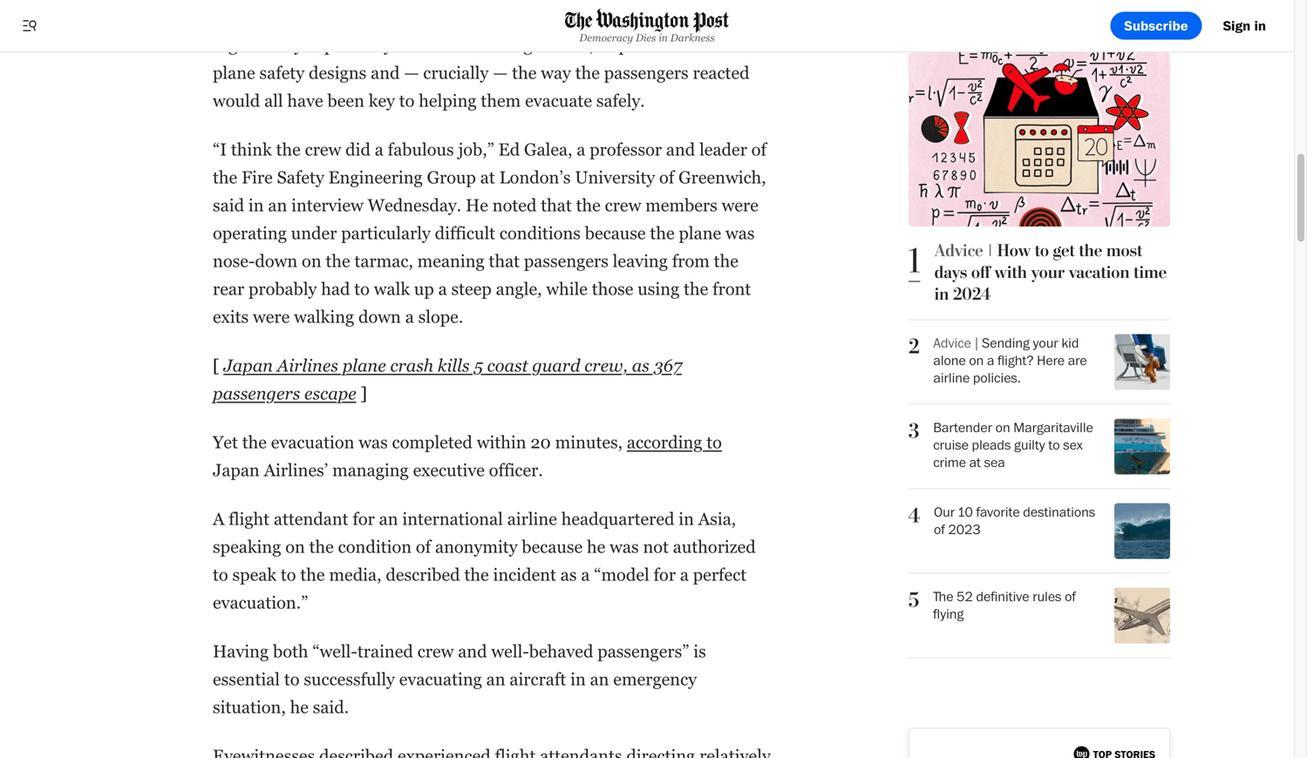 Task type: vqa. For each thing, say whether or not it's contained in the screenshot.
for
yes



Task type: locate. For each thing, give the bounding box(es) containing it.
plane
[[213, 63, 255, 83], [679, 223, 721, 243], [342, 356, 386, 376]]

in down days
[[935, 284, 949, 305]]

plane up escape on the left of the page
[[342, 356, 386, 376]]

crew,
[[553, 35, 594, 55], [585, 356, 628, 376]]

1 vertical spatial because
[[522, 537, 583, 557]]

japan down yet
[[213, 460, 260, 480]]

leader
[[700, 139, 747, 159]]

0 vertical spatial that
[[541, 195, 572, 215]]

an down fire
[[268, 195, 287, 215]]

0 horizontal spatial 5
[[474, 356, 483, 376]]

1 horizontal spatial airline
[[934, 369, 970, 386]]

exits
[[213, 307, 249, 327]]

0 vertical spatial down
[[255, 251, 298, 271]]

walking
[[294, 307, 354, 327]]

0 vertical spatial are
[[353, 7, 377, 27]]

2 horizontal spatial plane
[[679, 223, 721, 243]]

0 vertical spatial advice
[[935, 241, 983, 261]]

passengers
[[604, 63, 689, 83], [524, 251, 609, 271], [213, 384, 300, 404]]

and left well-
[[458, 642, 487, 662]]

1 vertical spatial japan
[[213, 460, 260, 480]]

1 vertical spatial were
[[253, 307, 290, 327]]

1 vertical spatial at
[[969, 454, 981, 471]]

0 vertical spatial at
[[480, 167, 495, 187]]

operating
[[213, 223, 287, 243]]

1 horizontal spatial were
[[722, 195, 759, 215]]

because inside "a flight attendant for an international airline headquartered in asia, speaking on the condition of anonymity because he was not authorized to speak to the media, described the incident as a "model for a perfect evacuation.""
[[522, 537, 583, 557]]

trained
[[357, 642, 413, 662]]

1 vertical spatial passengers
[[524, 251, 609, 271]]

1 vertical spatial was
[[359, 432, 388, 452]]

on inside bartender on margaritaville cruise pleads guilty to sex crime at sea
[[996, 419, 1010, 436]]

"model
[[594, 565, 649, 585]]

at up "he"
[[480, 167, 495, 187]]

0 vertical spatial because
[[585, 223, 646, 243]]

your up here
[[1033, 334, 1058, 351]]

on inside "i think the crew did a fabulous job," ed galea, a professor and leader of the fire safety engineering group at london's university of greenwich, said in an interview wednesday. he noted that the crew members were operating under particularly difficult conditions because the plane was nose-down on the tarmac, meaning that passengers leaving from the rear probably had to walk up a steep angle, while those using the front exits were walking down a slope.
[[302, 251, 321, 271]]

1 vertical spatial plane
[[679, 223, 721, 243]]

0 horizontal spatial that
[[489, 251, 520, 271]]

how
[[997, 241, 1031, 261]]

1 vertical spatial that
[[489, 251, 520, 271]]

1 vertical spatial advice
[[934, 334, 971, 351]]

0 vertical spatial 5
[[474, 356, 483, 376]]

of up democracy
[[593, 7, 608, 27]]

at inside "i think the crew did a fabulous job," ed galea, a professor and leader of the fire safety engineering group at london's university of greenwich, said in an interview wednesday. he noted that the crew members were operating under particularly difficult conditions because the plane was nose-down on the tarmac, meaning that passengers leaving from the rear probably had to walk up a steep angle, while those using the front exits were walking down a slope.
[[480, 167, 495, 187]]

he
[[587, 537, 606, 557], [290, 698, 309, 718]]

2 horizontal spatial was
[[726, 223, 755, 243]]

investigating
[[414, 7, 513, 27]]

a left the "model
[[581, 565, 590, 585]]

fabulous
[[388, 139, 454, 159]]

he left said.
[[290, 698, 309, 718]]

0 horizontal spatial at
[[480, 167, 495, 187]]

0 horizontal spatial |
[[975, 334, 979, 351]]

a
[[213, 509, 225, 529]]

at
[[480, 167, 495, 187], [969, 454, 981, 471]]

he inside having both "well-trained crew and well-behaved passengers" is essential to successfully evacuating an aircraft in an emergency situation, he said.
[[290, 698, 309, 718]]

in right said
[[248, 195, 264, 215]]

a up policies. at the right of page
[[987, 352, 995, 369]]

to inside having both "well-trained crew and well-behaved passengers" is essential to successfully evacuating an aircraft in an emergency situation, he said.
[[284, 670, 300, 690]]

0 horizontal spatial because
[[522, 537, 583, 557]]

0 horizontal spatial was
[[359, 432, 388, 452]]

according
[[627, 432, 702, 452]]

days
[[935, 262, 967, 283]]

1 horizontal spatial at
[[969, 454, 981, 471]]

as right incident
[[561, 565, 577, 585]]

from
[[672, 251, 710, 271]]

cause
[[546, 7, 589, 27]]

successfully
[[304, 670, 395, 690]]

vacation
[[1069, 262, 1130, 283]]

of up members
[[659, 167, 674, 187]]

down up 'probably'
[[255, 251, 298, 271]]

1 vertical spatial airline
[[507, 509, 557, 529]]

the down "from"
[[684, 279, 708, 299]]

1 horizontal spatial down
[[358, 307, 401, 327]]

airline down alone
[[934, 369, 970, 386]]

1 horizontal spatial he
[[587, 537, 606, 557]]

0 vertical spatial he
[[587, 537, 606, 557]]

he down 'headquartered'
[[587, 537, 606, 557]]

bartender
[[933, 419, 992, 436]]

most
[[1107, 241, 1143, 261]]

japan down exits
[[224, 356, 273, 376]]

are down kid
[[1068, 352, 1087, 369]]

on up policies. at the right of page
[[969, 352, 984, 369]]

crash
[[390, 356, 434, 376]]

the right say
[[397, 35, 421, 55]]

crucially
[[423, 63, 489, 83]]

2 vertical spatial plane
[[342, 356, 386, 376]]

1 vertical spatial your
[[1033, 334, 1058, 351]]

japan airlines plane crash kills 5 coast guard crew, as 367 passengers escape
[[213, 356, 682, 404]]

condition
[[338, 537, 412, 557]]

evacuation
[[271, 432, 354, 452]]

japan airlines plane crash kills 5 coast guard crew, as 367 passengers escape link
[[213, 356, 682, 404]]

0 horizontal spatial for
[[353, 509, 375, 529]]

japan inside yet the evacuation was completed within 20 minutes, according to japan airlines' managing executive officer.
[[213, 460, 260, 480]]

0 vertical spatial and
[[371, 63, 400, 83]]

definitive
[[976, 588, 1030, 605]]

passengers inside japan airlines plane crash kills 5 coast guard crew, as 367 passengers escape
[[213, 384, 300, 404]]

down down walk
[[358, 307, 401, 327]]

as inside "a flight attendant for an international airline headquartered in asia, speaking on the condition of anonymity because he was not authorized to speak to the media, described the incident as a "model for a perfect evacuation.""
[[561, 565, 577, 585]]

guard
[[532, 356, 580, 376]]

1 horizontal spatial plane
[[342, 356, 386, 376]]

ed
[[499, 139, 520, 159]]

your
[[1031, 262, 1065, 283], [1033, 334, 1058, 351]]

0 vertical spatial crew,
[[553, 35, 594, 55]]

1 horizontal spatial that
[[541, 195, 572, 215]]

was up front
[[726, 223, 755, 243]]

wednesday.
[[368, 195, 462, 215]]

| left sending
[[975, 334, 979, 351]]

0 vertical spatial as
[[632, 356, 650, 376]]

1 vertical spatial safety
[[259, 63, 305, 83]]

0 vertical spatial passengers
[[604, 63, 689, 83]]

bartender on margaritaville cruise pleads guilty to sex crime at sea
[[933, 419, 1093, 471]]

to inside yet the evacuation was completed within 20 minutes, according to japan airlines' managing executive officer.
[[707, 432, 722, 452]]

your down get
[[1031, 262, 1065, 283]]

0 vertical spatial crew
[[305, 139, 341, 159]]

1 horizontal spatial as
[[632, 356, 650, 376]]

1 vertical spatial crew,
[[585, 356, 628, 376]]

was up the "model
[[610, 537, 639, 557]]

up
[[414, 279, 434, 299]]

5 right the kills
[[474, 356, 483, 376]]

was up the managing
[[359, 432, 388, 452]]

evacuating
[[399, 670, 482, 690]]

get
[[1053, 241, 1075, 261]]

1 horizontal spatial are
[[1068, 352, 1087, 369]]

2 vertical spatial was
[[610, 537, 639, 557]]

0 horizontal spatial —
[[404, 63, 419, 83]]

0 vertical spatial advice |
[[935, 241, 992, 261]]

alone
[[934, 352, 966, 369]]

in right dies
[[659, 32, 668, 44]]

an inside "i think the crew did a fabulous job," ed galea, a professor and leader of the fire safety engineering group at london's university of greenwich, said in an interview wednesday. he noted that the crew members were operating under particularly difficult conditions because the plane was nose-down on the tarmac, meaning that passengers leaving from the rear probably had to walk up a steep angle, while those using the front exits were walking down a slope.
[[268, 195, 287, 215]]

1 vertical spatial |
[[975, 334, 979, 351]]

0 horizontal spatial as
[[561, 565, 577, 585]]

1 vertical spatial he
[[290, 698, 309, 718]]

the up front
[[714, 251, 739, 271]]

managing
[[332, 460, 409, 480]]

0 vertical spatial airline
[[934, 369, 970, 386]]

2 vertical spatial crew
[[417, 642, 454, 662]]

the up had
[[326, 251, 350, 271]]

of inside the 52 definitive rules of flying
[[1065, 588, 1076, 605]]

down
[[255, 251, 298, 271], [358, 307, 401, 327]]

tagline, democracy dies in darkness element
[[565, 32, 729, 44]]

advice up days
[[935, 241, 983, 261]]

that up angle, at the left of the page
[[489, 251, 520, 271]]

2 horizontal spatial crew
[[605, 195, 641, 215]]

reacted
[[693, 63, 750, 83]]

0 vertical spatial |
[[989, 241, 992, 261]]

to down both
[[284, 670, 300, 690]]

0 horizontal spatial are
[[353, 7, 377, 27]]

to inside bartender on margaritaville cruise pleads guilty to sex crime at sea
[[1049, 436, 1060, 453]]

with
[[994, 262, 1027, 283]]

sending
[[982, 334, 1030, 351]]

and up key
[[371, 63, 400, 83]]

policies.
[[973, 369, 1021, 386]]

according to link
[[627, 432, 722, 452]]

of right rules
[[1065, 588, 1076, 605]]

said
[[213, 195, 244, 215]]

1 vertical spatial as
[[561, 565, 577, 585]]

to left get
[[1035, 241, 1049, 261]]

in up 'reacted'
[[714, 35, 729, 55]]

safety down the japanese on the left of the page
[[258, 35, 303, 55]]

52
[[957, 588, 973, 605]]

crew down university
[[605, 195, 641, 215]]

1 horizontal spatial —
[[493, 63, 508, 83]]

improvements
[[598, 35, 710, 55]]

for down not
[[654, 565, 676, 585]]

0 vertical spatial were
[[722, 195, 759, 215]]

an inside "a flight attendant for an international airline headquartered in asia, speaking on the condition of anonymity because he was not authorized to speak to the media, described the incident as a "model for a perfect evacuation.""
[[379, 509, 398, 529]]

0 horizontal spatial and
[[371, 63, 400, 83]]

primary element
[[0, 0, 1294, 52]]

1 vertical spatial down
[[358, 307, 401, 327]]

democracy dies in darkness link
[[565, 8, 729, 44]]

the up vacation
[[1079, 241, 1103, 261]]

japan inside japan airlines plane crash kills 5 coast guard crew, as 367 passengers escape
[[224, 356, 273, 376]]

are left still
[[353, 7, 377, 27]]

safety
[[258, 35, 303, 55], [259, 63, 305, 83]]

1 vertical spatial for
[[654, 565, 676, 585]]

were down 'probably'
[[253, 307, 290, 327]]

and inside having both "well-trained crew and well-behaved passengers" is essential to successfully evacuating an aircraft in an emergency situation, he said.
[[458, 642, 487, 662]]

advice | for a
[[934, 334, 979, 351]]

in inside sign in link
[[1255, 17, 1266, 34]]

1 horizontal spatial and
[[458, 642, 487, 662]]

in right sign
[[1255, 17, 1266, 34]]

for up condition
[[353, 509, 375, 529]]

on down under
[[302, 251, 321, 271]]

0 horizontal spatial he
[[290, 698, 309, 718]]

airline inside "a flight attendant for an international airline headquartered in asia, speaking on the condition of anonymity because he was not authorized to speak to the media, described the incident as a "model for a perfect evacuation.""
[[507, 509, 557, 529]]

5 inside japan airlines plane crash kills 5 coast guard crew, as 367 passengers escape
[[474, 356, 483, 376]]

under
[[291, 223, 337, 243]]

because up leaving
[[585, 223, 646, 243]]

crew up evacuating
[[417, 642, 454, 662]]

having
[[213, 642, 269, 662]]

fire
[[242, 167, 273, 187]]

pleads
[[972, 436, 1011, 453]]

5 left the
[[909, 589, 919, 613]]

crew left did
[[305, 139, 341, 159]]

0 vertical spatial plane
[[213, 63, 255, 83]]

steep
[[451, 279, 492, 299]]

a right did
[[375, 139, 384, 159]]

a right 'up'
[[438, 279, 447, 299]]

the
[[933, 588, 954, 605]]

— up "them"
[[493, 63, 508, 83]]

the
[[518, 7, 542, 27], [613, 7, 637, 27], [397, 35, 421, 55], [479, 35, 504, 55], [512, 63, 537, 83], [575, 63, 600, 83], [276, 139, 301, 159], [213, 167, 237, 187], [576, 195, 601, 215], [650, 223, 675, 243], [1079, 241, 1103, 261], [326, 251, 350, 271], [714, 251, 739, 271], [684, 279, 708, 299], [242, 432, 267, 452], [309, 537, 334, 557], [300, 565, 325, 585], [464, 565, 489, 585]]

anonymity
[[435, 537, 518, 557]]

0 vertical spatial japan
[[224, 356, 273, 376]]

1 vertical spatial 5
[[909, 589, 919, 613]]

plane up would
[[213, 63, 255, 83]]

1 vertical spatial advice |
[[934, 334, 979, 351]]

1 horizontal spatial was
[[610, 537, 639, 557]]

advice
[[935, 241, 983, 261], [934, 334, 971, 351]]

in left asia,
[[679, 509, 694, 529]]

crew, inside japanese officials are still investigating the cause of the incident, but flight safety experts say the role of the flight crew, improvements in plane safety designs and — crucially — the way the passengers reacted would all have been key to helping them evacuate safely.
[[553, 35, 594, 55]]

passengers up yet
[[213, 384, 300, 404]]

your inside how to get the most days off with your vacation time in 2024
[[1031, 262, 1065, 283]]

was inside "i think the crew did a fabulous job," ed galea, a professor and leader of the fire safety engineering group at london's university of greenwich, said in an interview wednesday. he noted that the crew members were operating under particularly difficult conditions because the plane was nose-down on the tarmac, meaning that passengers leaving from the rear probably had to walk up a steep angle, while those using the front exits were walking down a slope.
[[726, 223, 755, 243]]

1 vertical spatial are
[[1068, 352, 1087, 369]]

the right yet
[[242, 432, 267, 452]]

kid
[[1062, 334, 1079, 351]]

to left speak
[[213, 565, 228, 585]]

advice | up days
[[935, 241, 992, 261]]

an up condition
[[379, 509, 398, 529]]

and
[[371, 63, 400, 83], [666, 139, 695, 159], [458, 642, 487, 662]]

flight up speaking
[[229, 509, 270, 529]]

crew
[[305, 139, 341, 159], [605, 195, 641, 215], [417, 642, 454, 662]]

0 horizontal spatial airline
[[507, 509, 557, 529]]

0 horizontal spatial crew
[[305, 139, 341, 159]]

on inside "a flight attendant for an international airline headquartered in asia, speaking on the condition of anonymity because he was not authorized to speak to the media, described the incident as a "model for a perfect evacuation.""
[[285, 537, 305, 557]]

2 vertical spatial and
[[458, 642, 487, 662]]

advice up alone
[[934, 334, 971, 351]]

search and browse sections image
[[21, 17, 38, 34]]

off
[[971, 262, 990, 283]]

1 horizontal spatial crew
[[417, 642, 454, 662]]

to right had
[[354, 279, 370, 299]]

tarmac,
[[355, 251, 413, 271]]

a
[[375, 139, 384, 159], [577, 139, 586, 159], [438, 279, 447, 299], [405, 307, 414, 327], [987, 352, 995, 369], [581, 565, 590, 585], [680, 565, 689, 585]]

crew, right guard
[[585, 356, 628, 376]]

that up conditions
[[541, 195, 572, 215]]

were down greenwich,
[[722, 195, 759, 215]]

1
[[909, 241, 921, 283]]

0 vertical spatial your
[[1031, 262, 1065, 283]]

plane up "from"
[[679, 223, 721, 243]]

— left crucially
[[404, 63, 419, 83]]

advice | up alone
[[934, 334, 979, 351]]

university
[[575, 167, 655, 187]]

0 horizontal spatial were
[[253, 307, 290, 327]]

in inside democracy dies in darkness link
[[659, 32, 668, 44]]

airlines'
[[264, 460, 328, 480]]

1 horizontal spatial for
[[654, 565, 676, 585]]

2 horizontal spatial and
[[666, 139, 695, 159]]

the up said
[[213, 167, 237, 187]]

were
[[722, 195, 759, 215], [253, 307, 290, 327]]

safety up the all
[[259, 63, 305, 83]]

democracy
[[579, 32, 633, 44]]

on up the "pleads"
[[996, 419, 1010, 436]]

1 horizontal spatial because
[[585, 223, 646, 243]]

of down our
[[934, 521, 945, 538]]

1 horizontal spatial |
[[989, 241, 992, 261]]

0 horizontal spatial plane
[[213, 63, 255, 83]]

airline down officer.
[[507, 509, 557, 529]]

a right the "galea,"
[[577, 139, 586, 159]]

367
[[654, 356, 682, 376]]

1 vertical spatial and
[[666, 139, 695, 159]]

passengers up 'while'
[[524, 251, 609, 271]]

advice | for days
[[935, 241, 992, 261]]

have
[[287, 91, 323, 111]]

cruise
[[933, 436, 969, 453]]

to inside "i think the crew did a fabulous job," ed galea, a professor and leader of the fire safety engineering group at london's university of greenwich, said in an interview wednesday. he noted that the crew members were operating under particularly difficult conditions because the plane was nose-down on the tarmac, meaning that passengers leaving from the rear probably had to walk up a steep angle, while those using the front exits were walking down a slope.
[[354, 279, 370, 299]]

difficult
[[435, 223, 495, 243]]

in down behaved
[[570, 670, 586, 690]]

2 vertical spatial passengers
[[213, 384, 300, 404]]

in inside "i think the crew did a fabulous job," ed galea, a professor and leader of the fire safety engineering group at london's university of greenwich, said in an interview wednesday. he noted that the crew members were operating under particularly difficult conditions because the plane was nose-down on the tarmac, meaning that passengers leaving from the rear probably had to walk up a steep angle, while those using the front exits were walking down a slope.
[[248, 195, 264, 215]]

to right according
[[707, 432, 722, 452]]

5
[[474, 356, 483, 376], [909, 589, 919, 613]]

as left 367
[[632, 356, 650, 376]]

to down margaritaville
[[1049, 436, 1060, 453]]

0 vertical spatial was
[[726, 223, 755, 243]]

slope.
[[418, 307, 463, 327]]

destinations
[[1023, 503, 1095, 520]]



Task type: describe. For each thing, give the bounding box(es) containing it.
0 vertical spatial safety
[[258, 35, 303, 55]]

the down investigating
[[479, 35, 504, 55]]

think
[[231, 139, 272, 159]]

as inside japan airlines plane crash kills 5 coast guard crew, as 367 passengers escape
[[632, 356, 650, 376]]

speak
[[232, 565, 276, 585]]

| for how
[[989, 241, 992, 261]]

flying
[[933, 606, 964, 623]]

our
[[934, 503, 955, 520]]

advice for how to get the most days off with your vacation time in 2024
[[935, 241, 983, 261]]

in inside how to get the most days off with your vacation time in 2024
[[935, 284, 949, 305]]

the left cause
[[518, 7, 542, 27]]

subscribe link
[[1110, 12, 1202, 40]]

2 — from the left
[[493, 63, 508, 83]]

minutes,
[[555, 432, 623, 452]]

experts
[[307, 35, 363, 55]]

kills
[[438, 356, 470, 376]]

10
[[958, 503, 973, 520]]

an down behaved
[[590, 670, 609, 690]]

plane inside japanese officials are still investigating the cause of the incident, but flight safety experts say the role of the flight crew, improvements in plane safety designs and — crucially — the way the passengers reacted would all have been key to helping them evacuate safely.
[[213, 63, 255, 83]]

an down well-
[[486, 670, 505, 690]]

a flight attendant for an international airline headquartered in asia, speaking on the condition of anonymity because he was not authorized to speak to the media, described the incident as a "model for a perfect evacuation."
[[213, 509, 756, 613]]

to right speak
[[281, 565, 296, 585]]

the left "media,"
[[300, 565, 325, 585]]

sign in link
[[1209, 12, 1280, 40]]

flight up way
[[508, 35, 549, 55]]

the left way
[[512, 63, 537, 83]]

emergency
[[613, 670, 697, 690]]

are inside sending your kid alone on a flight? here are airline policies.
[[1068, 352, 1087, 369]]

way
[[541, 63, 571, 83]]

sex
[[1063, 436, 1083, 453]]

passengers inside "i think the crew did a fabulous job," ed galea, a professor and leader of the fire safety engineering group at london's university of greenwich, said in an interview wednesday. he noted that the crew members were operating under particularly difficult conditions because the plane was nose-down on the tarmac, meaning that passengers leaving from the rear probably had to walk up a steep angle, while those using the front exits were walking down a slope.
[[524, 251, 609, 271]]

say
[[368, 35, 393, 55]]

flight down the japanese on the left of the page
[[213, 35, 254, 55]]

but
[[713, 7, 739, 27]]

he
[[466, 195, 488, 215]]

3
[[909, 419, 919, 444]]

speaking
[[213, 537, 281, 557]]

on inside sending your kid alone on a flight? here are airline policies.
[[969, 352, 984, 369]]

officials
[[288, 7, 348, 27]]

"i
[[213, 139, 227, 159]]

role
[[426, 35, 456, 55]]

not
[[643, 537, 669, 557]]

the up safety
[[276, 139, 301, 159]]

escape
[[304, 384, 356, 404]]

2
[[909, 335, 920, 360]]

the down members
[[650, 223, 675, 243]]

safely.
[[596, 91, 645, 111]]

because inside "i think the crew did a fabulous job," ed galea, a professor and leader of the fire safety engineering group at london's university of greenwich, said in an interview wednesday. he noted that the crew members were operating under particularly difficult conditions because the plane was nose-down on the tarmac, meaning that passengers leaving from the rear probably had to walk up a steep angle, while those using the front exits were walking down a slope.
[[585, 223, 646, 243]]

the down 'anonymity'
[[464, 565, 489, 585]]

is
[[694, 642, 706, 662]]

a left perfect
[[680, 565, 689, 585]]

of inside "a flight attendant for an international airline headquartered in asia, speaking on the condition of anonymity because he was not authorized to speak to the media, described the incident as a "model for a perfect evacuation.""
[[416, 537, 431, 557]]

had
[[321, 279, 350, 299]]

passengers inside japanese officials are still investigating the cause of the incident, but flight safety experts say the role of the flight crew, improvements in plane safety designs and — crucially — the way the passengers reacted would all have been key to helping them evacuate safely.
[[604, 63, 689, 83]]

1 vertical spatial crew
[[605, 195, 641, 215]]

the down attendant
[[309, 537, 334, 557]]

using
[[638, 279, 680, 299]]

walk
[[374, 279, 410, 299]]

the 52 definitive rules of flying
[[933, 588, 1076, 623]]

key
[[369, 91, 395, 111]]

the inside how to get the most days off with your vacation time in 2024
[[1079, 241, 1103, 261]]

evacuation."
[[213, 593, 308, 613]]

0 vertical spatial for
[[353, 509, 375, 529]]

evacuate
[[525, 91, 592, 111]]

your inside sending your kid alone on a flight? here are airline policies.
[[1033, 334, 1058, 351]]

meaning
[[417, 251, 485, 271]]

at inside bartender on margaritaville cruise pleads guilty to sex crime at sea
[[969, 454, 981, 471]]

situation,
[[213, 698, 286, 718]]

them
[[481, 91, 521, 111]]

members
[[646, 195, 718, 215]]

particularly
[[341, 223, 431, 243]]

sign
[[1223, 17, 1251, 34]]

4
[[909, 504, 920, 529]]

here
[[1037, 352, 1065, 369]]

| for sending
[[975, 334, 979, 351]]

to inside how to get the most days off with your vacation time in 2024
[[1035, 241, 1049, 261]]

subscribe
[[1124, 17, 1188, 34]]

officer.
[[489, 460, 543, 480]]

having both "well-trained crew and well-behaved passengers" is essential to successfully evacuating an aircraft in an emergency situation, he said.
[[213, 642, 706, 718]]

airline inside sending your kid alone on a flight? here are airline policies.
[[934, 369, 970, 386]]

was inside "a flight attendant for an international airline headquartered in asia, speaking on the condition of anonymity because he was not authorized to speak to the media, described the incident as a "model for a perfect evacuation.""
[[610, 537, 639, 557]]

are inside japanese officials are still investigating the cause of the incident, but flight safety experts say the role of the flight crew, improvements in plane safety designs and — crucially — the way the passengers reacted would all have been key to helping them evacuate safely.
[[353, 7, 377, 27]]

and inside "i think the crew did a fabulous job," ed galea, a professor and leader of the fire safety engineering group at london's university of greenwich, said in an interview wednesday. he noted that the crew members were operating under particularly difficult conditions because the plane was nose-down on the tarmac, meaning that passengers leaving from the rear probably had to walk up a steep angle, while those using the front exits were walking down a slope.
[[666, 139, 695, 159]]

he inside "a flight attendant for an international airline headquartered in asia, speaking on the condition of anonymity because he was not authorized to speak to the media, described the incident as a "model for a perfect evacuation.""
[[587, 537, 606, 557]]

the up democracy
[[613, 7, 637, 27]]

behaved
[[529, 642, 593, 662]]

essential
[[213, 670, 280, 690]]

nose-
[[213, 251, 255, 271]]

the right way
[[575, 63, 600, 83]]

advice for sending your kid alone on a flight? here are airline policies.
[[934, 334, 971, 351]]

still
[[381, 7, 410, 27]]

asia,
[[698, 509, 736, 529]]

0 horizontal spatial down
[[255, 251, 298, 271]]

2023
[[948, 521, 981, 538]]

professor
[[590, 139, 662, 159]]

the inside yet the evacuation was completed within 20 minutes, according to japan airlines' managing executive officer.
[[242, 432, 267, 452]]

1 — from the left
[[404, 63, 419, 83]]

and inside japanese officials are still investigating the cause of the incident, but flight safety experts say the role of the flight crew, improvements in plane safety designs and — crucially — the way the passengers reacted would all have been key to helping them evacuate safely.
[[371, 63, 400, 83]]

in inside "a flight attendant for an international airline headquartered in asia, speaking on the condition of anonymity because he was not authorized to speak to the media, described the incident as a "model for a perfect evacuation.""
[[679, 509, 694, 529]]

perfect
[[693, 565, 747, 585]]

plane inside japan airlines plane crash kills 5 coast guard crew, as 367 passengers escape
[[342, 356, 386, 376]]

incident,
[[641, 7, 709, 27]]

in inside japanese officials are still investigating the cause of the incident, but flight safety experts say the role of the flight crew, improvements in plane safety designs and — crucially — the way the passengers reacted would all have been key to helping them evacuate safely.
[[714, 35, 729, 55]]

executive
[[413, 460, 485, 480]]

safety
[[277, 167, 324, 187]]

engineering
[[328, 167, 423, 187]]

while
[[546, 279, 588, 299]]

20
[[531, 432, 551, 452]]

was inside yet the evacuation was completed within 20 minutes, according to japan airlines' managing executive officer.
[[359, 432, 388, 452]]

interview
[[291, 195, 363, 215]]

front
[[713, 279, 751, 299]]

to inside japanese officials are still investigating the cause of the incident, but flight safety experts say the role of the flight crew, improvements in plane safety designs and — crucially — the way the passengers reacted would all have been key to helping them evacuate safely.
[[399, 91, 415, 111]]

plane inside "i think the crew did a fabulous job," ed galea, a professor and leader of the fire safety engineering group at london's university of greenwich, said in an interview wednesday. he noted that the crew members were operating under particularly difficult conditions because the plane was nose-down on the tarmac, meaning that passengers leaving from the rear probably had to walk up a steep angle, while those using the front exits were walking down a slope.
[[679, 223, 721, 243]]

helping
[[419, 91, 477, 111]]

flight inside "a flight attendant for an international airline headquartered in asia, speaking on the condition of anonymity because he was not authorized to speak to the media, described the incident as a "model for a perfect evacuation.""
[[229, 509, 270, 529]]

been
[[328, 91, 364, 111]]

flight?
[[998, 352, 1034, 369]]

a left the slope.
[[405, 307, 414, 327]]

a inside sending your kid alone on a flight? here are airline policies.
[[987, 352, 995, 369]]

airlines
[[277, 356, 338, 376]]

international
[[402, 509, 503, 529]]

crew, inside japan airlines plane crash kills 5 coast guard crew, as 367 passengers escape
[[585, 356, 628, 376]]

of inside 'our 10 favorite destinations of 2023'
[[934, 521, 945, 538]]

the down university
[[576, 195, 601, 215]]

described
[[386, 565, 460, 585]]

"i think the crew did a fabulous job," ed galea, a professor and leader of the fire safety engineering group at london's university of greenwich, said in an interview wednesday. he noted that the crew members were operating under particularly difficult conditions because the plane was nose-down on the tarmac, meaning that passengers leaving from the rear probably had to walk up a steep angle, while those using the front exits were walking down a slope.
[[213, 139, 767, 327]]

of right role
[[460, 35, 475, 55]]

crew inside having both "well-trained crew and well-behaved passengers" is essential to successfully evacuating an aircraft in an emergency situation, he said.
[[417, 642, 454, 662]]

greenwich,
[[679, 167, 766, 187]]

yet
[[213, 432, 238, 452]]

the washington post homepage. image
[[565, 8, 729, 33]]

noted
[[493, 195, 537, 215]]

1 horizontal spatial 5
[[909, 589, 919, 613]]

of right the leader
[[752, 139, 767, 159]]

authorized
[[673, 537, 756, 557]]

headquartered
[[561, 509, 675, 529]]

japanese
[[213, 7, 284, 27]]

in inside having both "well-trained crew and well-behaved passengers" is essential to successfully evacuating an aircraft in an emergency situation, he said.
[[570, 670, 586, 690]]

yet the evacuation was completed within 20 minutes, according to japan airlines' managing executive officer.
[[213, 432, 722, 480]]

favorite
[[976, 503, 1020, 520]]



